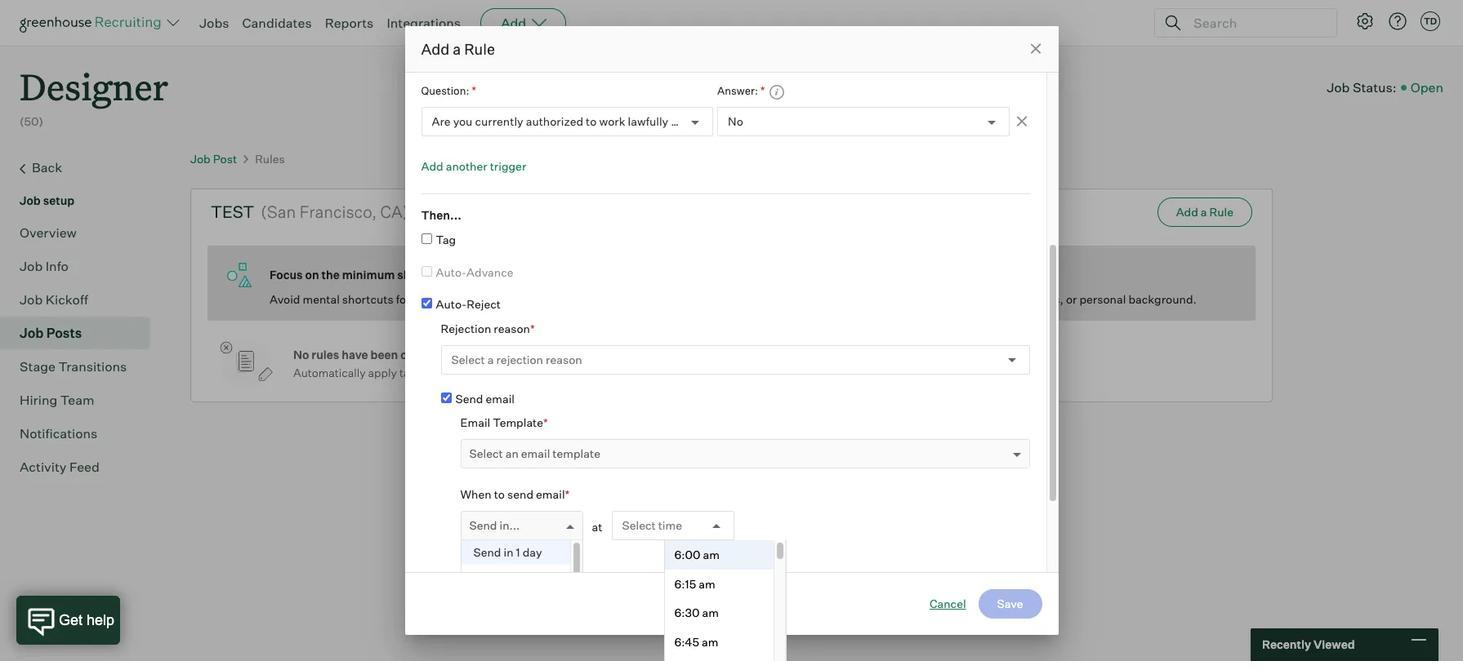 Task type: vqa. For each thing, say whether or not it's contained in the screenshot.
6:00 am
yes



Task type: describe. For each thing, give the bounding box(es) containing it.
notifications
[[20, 425, 98, 442]]

of
[[657, 268, 668, 282]]

...
[[450, 209, 461, 223]]

select for select a rejection reason
[[451, 353, 485, 367]]

post
[[213, 152, 237, 166]]

trigger
[[490, 160, 526, 174]]

and inside add a rule dialog
[[421, 59, 442, 73]]

test (san francisco, ca)
[[211, 202, 409, 222]]

in...
[[500, 519, 520, 533]]

reports link
[[325, 15, 374, 31]]

currently
[[475, 115, 523, 129]]

work
[[599, 115, 625, 129]]

6:15
[[674, 578, 696, 591]]

rule inside button
[[1210, 205, 1234, 219]]

kickoff
[[46, 291, 88, 308]]

open
[[1411, 79, 1444, 95]]

send in  2 days option
[[461, 566, 570, 590]]

send in  2 days
[[473, 571, 550, 585]]

you
[[453, 115, 473, 129]]

activity feed
[[20, 459, 100, 475]]

in for day
[[504, 546, 513, 560]]

add another trigger button
[[421, 153, 526, 181]]

configure image
[[1355, 11, 1375, 31]]

another
[[446, 160, 487, 174]]

based
[[609, 366, 641, 380]]

6:00
[[674, 549, 701, 562]]

6:15 am
[[674, 578, 715, 591]]

hiring team link
[[20, 390, 144, 410]]

have
[[342, 348, 368, 362]]

td button
[[1417, 8, 1444, 34]]

feed
[[69, 459, 100, 475]]

refraining
[[602, 293, 654, 307]]

add a rule inside button
[[1176, 205, 1234, 219]]

how
[[659, 366, 681, 380]]

0 vertical spatial email
[[486, 392, 515, 406]]

advance
[[467, 266, 514, 279]]

rules
[[255, 152, 285, 166]]

advance
[[502, 366, 546, 380]]

6:45
[[674, 636, 699, 649]]

am for 6:45 am
[[702, 636, 719, 649]]

the inside add a rule dialog
[[683, 115, 701, 129]]

who)
[[460, 293, 486, 307]]

shortcuts
[[342, 293, 394, 307]]

stage transitions
[[20, 358, 127, 375]]

1 horizontal spatial to
[[560, 268, 571, 282]]

no rules have been created yet. automatically apply tags, reject, and/or advance candidates based on how they answer application questions.
[[293, 348, 864, 380]]

list box inside add a rule dialog
[[461, 541, 582, 662]]

time
[[658, 519, 682, 533]]

2 vertical spatial a
[[487, 353, 494, 367]]

an
[[505, 447, 519, 461]]

timezone
[[460, 560, 514, 574]]

avoid mental shortcuts for what (or who) success looks like by refraining from asking questions about personality characteristics, individual interests, or personal background.
[[270, 293, 1197, 307]]

characteristics,
[[873, 293, 956, 307]]

answer: *
[[717, 84, 765, 98]]

job for job kickoff
[[20, 291, 43, 308]]

when multiple answer values are selected, an applicant only needs to match one of them to trigger this condition. element
[[765, 81, 785, 101]]

0 horizontal spatial the
[[322, 268, 340, 282]]

lawfully
[[628, 115, 668, 129]]

(or
[[442, 293, 457, 307]]

avoid
[[270, 293, 300, 307]]

greenhouse recruiting image
[[20, 13, 167, 33]]

mental
[[303, 293, 340, 307]]

when
[[460, 488, 492, 502]]

no for no
[[728, 115, 743, 129]]

skills
[[397, 268, 426, 282]]

td button
[[1421, 11, 1440, 31]]

authorized
[[526, 115, 583, 129]]

Search text field
[[1190, 11, 1322, 35]]

send
[[507, 488, 534, 502]]

Auto-Reject checkbox
[[421, 299, 432, 309]]

Tag checkbox
[[421, 234, 432, 245]]

transitions
[[58, 358, 127, 375]]

automatically apply tags, reject, and/or advance candidates based on how they answer application questions. element
[[409, 198, 429, 226]]

am for 6:00 am
[[703, 549, 720, 562]]

job posts
[[20, 325, 82, 341]]

td
[[1424, 16, 1437, 27]]

are
[[432, 115, 451, 129]]

job status:
[[1327, 79, 1397, 95]]

Send email checkbox
[[441, 393, 451, 404]]

interests,
[[1013, 293, 1064, 307]]

candidates link
[[242, 15, 312, 31]]

job post
[[190, 152, 237, 166]]

timezone *
[[460, 560, 519, 574]]

then ...
[[421, 209, 461, 223]]

1 horizontal spatial the
[[604, 268, 622, 282]]

job for job post
[[190, 152, 211, 166]]

automatically
[[293, 366, 366, 380]]

rejection reason *
[[441, 322, 535, 336]]

individual
[[958, 293, 1010, 307]]

add a rule dialog
[[405, 0, 1058, 662]]

add a rule inside dialog
[[421, 40, 495, 58]]

reject
[[467, 298, 501, 312]]

rule inside dialog
[[464, 40, 495, 58]]

0 vertical spatial in
[[671, 115, 681, 129]]

job for job posts
[[20, 325, 44, 341]]

looks
[[535, 293, 563, 307]]

from
[[657, 293, 681, 307]]

status:
[[1353, 79, 1397, 95]]

activity feed link
[[20, 457, 144, 477]]

send for send in...
[[469, 519, 497, 533]]

1 vertical spatial email
[[521, 447, 550, 461]]

stage transitions link
[[20, 357, 144, 376]]

overview
[[20, 224, 77, 241]]

on inside no rules have been created yet. automatically apply tags, reject, and/or advance candidates based on how they answer application questions.
[[643, 366, 657, 380]]

send for send in  1 day
[[473, 546, 501, 560]]

answer
[[709, 366, 746, 380]]



Task type: locate. For each thing, give the bounding box(es) containing it.
2 horizontal spatial a
[[1201, 205, 1207, 219]]

when to send email *
[[460, 488, 570, 502]]

email up the email template *
[[486, 392, 515, 406]]

job info link
[[20, 256, 144, 276]]

6:30
[[674, 607, 700, 620]]

0 horizontal spatial reason
[[494, 322, 530, 336]]

designer link
[[20, 46, 168, 114]]

hiring team
[[20, 392, 94, 408]]

send right send email checkbox
[[455, 392, 483, 406]]

job left the status:
[[1327, 79, 1350, 95]]

no inside no rules have been created yet. automatically apply tags, reject, and/or advance candidates based on how they answer application questions.
[[293, 348, 309, 362]]

am for 6:30 am
[[702, 607, 719, 620]]

send in  1 day
[[473, 546, 542, 560]]

francisco,
[[300, 202, 377, 222]]

auto- right auto-advance 'checkbox'
[[436, 266, 467, 279]]

cancel
[[930, 597, 966, 611]]

list box
[[461, 541, 582, 662]]

auto-reject
[[436, 298, 501, 312]]

1 horizontal spatial reason
[[546, 353, 582, 367]]

auto- for reject
[[436, 298, 467, 312]]

job post link
[[190, 152, 237, 166]]

2 horizontal spatial the
[[683, 115, 701, 129]]

0 horizontal spatial a
[[453, 40, 461, 58]]

the left us?
[[683, 115, 701, 129]]

for
[[396, 293, 411, 307]]

us?
[[703, 115, 726, 129]]

1 vertical spatial reason
[[546, 353, 582, 367]]

template
[[553, 447, 600, 461]]

2 vertical spatial email
[[536, 488, 565, 502]]

in left 1
[[504, 546, 513, 560]]

am right 6:30
[[702, 607, 719, 620]]

and up (or
[[429, 268, 450, 282]]

job inside job kickoff link
[[20, 291, 43, 308]]

select time
[[622, 519, 682, 533]]

select
[[451, 353, 485, 367], [469, 447, 503, 461], [622, 519, 656, 533]]

in left 2
[[504, 571, 513, 585]]

about
[[777, 293, 808, 307]]

1 horizontal spatial on
[[643, 366, 657, 380]]

select for select an email template
[[469, 447, 503, 461]]

1 vertical spatial and
[[429, 268, 450, 282]]

send for send email
[[455, 392, 483, 406]]

none field inside add a rule dialog
[[469, 513, 473, 543]]

team
[[60, 392, 94, 408]]

am right the '6:45' at the bottom left
[[702, 636, 719, 649]]

job for job status:
[[1327, 79, 1350, 95]]

None field
[[469, 513, 473, 543]]

am right 6:00
[[703, 549, 720, 562]]

1 vertical spatial auto-
[[436, 298, 467, 312]]

0 vertical spatial to
[[586, 115, 597, 129]]

0 vertical spatial no
[[728, 115, 743, 129]]

test
[[211, 202, 254, 222]]

application
[[749, 366, 807, 380]]

meet
[[573, 268, 602, 282]]

1 horizontal spatial add a rule
[[1176, 205, 1234, 219]]

1 auto- from the top
[[436, 266, 467, 279]]

integrations
[[387, 15, 461, 31]]

0 vertical spatial and
[[421, 59, 442, 73]]

send left in...
[[469, 519, 497, 533]]

2 horizontal spatial to
[[586, 115, 597, 129]]

job info
[[20, 258, 69, 274]]

apply
[[368, 366, 397, 380]]

a inside button
[[1201, 205, 1207, 219]]

1 vertical spatial in
[[504, 546, 513, 560]]

1 vertical spatial to
[[560, 268, 571, 282]]

the right meet
[[604, 268, 622, 282]]

0 vertical spatial rule
[[464, 40, 495, 58]]

am for 6:15 am
[[699, 578, 715, 591]]

jobs
[[199, 15, 229, 31]]

job left kickoff
[[20, 291, 43, 308]]

send left 2
[[473, 571, 501, 585]]

1
[[516, 546, 520, 560]]

like
[[566, 293, 584, 307]]

setup
[[43, 193, 74, 207]]

no left rules
[[293, 348, 309, 362]]

hiring
[[20, 392, 57, 408]]

in for days
[[504, 571, 513, 585]]

add another trigger
[[421, 160, 526, 174]]

and/or
[[464, 366, 499, 380]]

job left the post
[[190, 152, 211, 166]]

on left how
[[643, 366, 657, 380]]

email
[[460, 416, 490, 430]]

1 vertical spatial no
[[293, 348, 309, 362]]

by
[[587, 293, 600, 307]]

are you currently authorized to work lawfully in the us?
[[432, 115, 726, 129]]

select down rejection
[[451, 353, 485, 367]]

email right send at left bottom
[[536, 488, 565, 502]]

0 vertical spatial add a rule
[[421, 40, 495, 58]]

send down send in...
[[473, 546, 501, 560]]

jobs link
[[199, 15, 229, 31]]

1 vertical spatial on
[[643, 366, 657, 380]]

send in...
[[469, 519, 520, 533]]

candidates
[[548, 366, 606, 380]]

and up question:
[[421, 59, 442, 73]]

goals
[[625, 268, 655, 282]]

2 vertical spatial in
[[504, 571, 513, 585]]

add a rule
[[421, 40, 495, 58], [1176, 205, 1234, 219]]

job for job info
[[20, 258, 43, 274]]

(san
[[261, 202, 296, 222]]

0 horizontal spatial on
[[305, 268, 319, 282]]

am
[[703, 549, 720, 562], [699, 578, 715, 591], [702, 607, 719, 620], [702, 636, 719, 649]]

6:00 am
[[674, 549, 720, 562]]

at
[[592, 521, 602, 535]]

minimum
[[342, 268, 395, 282]]

0 vertical spatial on
[[305, 268, 319, 282]]

to left work
[[586, 115, 597, 129]]

select a rejection reason
[[451, 353, 582, 367]]

recently
[[1262, 638, 1311, 652]]

0 vertical spatial auto-
[[436, 266, 467, 279]]

Auto-Advance checkbox
[[421, 266, 432, 277]]

1 vertical spatial rule
[[1210, 205, 1234, 219]]

1 horizontal spatial rule
[[1210, 205, 1234, 219]]

6:45 am
[[674, 636, 719, 649]]

select left an
[[469, 447, 503, 461]]

select left time
[[622, 519, 656, 533]]

what
[[413, 293, 439, 307]]

list box containing send in  1 day
[[461, 541, 582, 662]]

background.
[[1129, 293, 1197, 307]]

questions
[[722, 293, 775, 307]]

job left setup
[[20, 193, 41, 207]]

job inside job info link
[[20, 258, 43, 274]]

when multiple answer values are selected, an applicant only needs to match one of them to trigger this condition. image
[[769, 84, 785, 100]]

1 horizontal spatial a
[[487, 353, 494, 367]]

0 vertical spatial select
[[451, 353, 485, 367]]

in right lawfully
[[671, 115, 681, 129]]

0 horizontal spatial rule
[[464, 40, 495, 58]]

6:30 am
[[674, 607, 719, 620]]

to left meet
[[560, 268, 571, 282]]

email right an
[[521, 447, 550, 461]]

0 vertical spatial a
[[453, 40, 461, 58]]

question: *
[[421, 84, 476, 98]]

0 horizontal spatial no
[[293, 348, 309, 362]]

tag
[[436, 233, 456, 247]]

no inside add a rule dialog
[[728, 115, 743, 129]]

job posts link
[[20, 323, 144, 343]]

add
[[501, 15, 526, 31], [421, 40, 450, 58], [421, 160, 443, 174], [1176, 205, 1198, 219]]

add a rule button
[[1157, 198, 1252, 227]]

job for job setup
[[20, 193, 41, 207]]

stage
[[20, 358, 56, 375]]

0 horizontal spatial to
[[494, 488, 505, 502]]

1 vertical spatial select
[[469, 447, 503, 461]]

am right 6:15
[[699, 578, 715, 591]]

rejection
[[496, 353, 543, 367]]

1 vertical spatial add a rule
[[1176, 205, 1234, 219]]

job inside job posts link
[[20, 325, 44, 341]]

reason down success
[[494, 322, 530, 336]]

2 auto- from the top
[[436, 298, 467, 312]]

0 horizontal spatial add a rule
[[421, 40, 495, 58]]

add inside 'popup button'
[[501, 15, 526, 31]]

auto- for advance
[[436, 266, 467, 279]]

day
[[523, 546, 542, 560]]

to
[[586, 115, 597, 129], [560, 268, 571, 282], [494, 488, 505, 502]]

(50)
[[20, 115, 43, 128]]

questions.
[[809, 366, 864, 380]]

automatically apply tags, reject, and/or advance candidates based on how they answer application questions. image
[[413, 206, 429, 222]]

2 vertical spatial to
[[494, 488, 505, 502]]

select for select time
[[622, 519, 656, 533]]

reason right rejection
[[546, 353, 582, 367]]

0 vertical spatial reason
[[494, 322, 530, 336]]

the up "mental"
[[322, 268, 340, 282]]

overview link
[[20, 223, 144, 242]]

then
[[421, 209, 450, 223]]

send for send in  2 days
[[473, 571, 501, 585]]

personal
[[1080, 293, 1126, 307]]

job left posts
[[20, 325, 44, 341]]

2
[[516, 571, 523, 585]]

2 vertical spatial select
[[622, 519, 656, 533]]

no for no rules have been created yet. automatically apply tags, reject, and/or advance candidates based on how they answer application questions.
[[293, 348, 309, 362]]

integrations link
[[387, 15, 461, 31]]

job left info
[[20, 258, 43, 274]]

1 horizontal spatial no
[[728, 115, 743, 129]]

auto-
[[436, 266, 467, 279], [436, 298, 467, 312]]

reports
[[325, 15, 374, 31]]

rules
[[311, 348, 339, 362]]

job kickoff link
[[20, 290, 144, 309]]

answer:
[[717, 85, 758, 98]]

send email
[[455, 392, 515, 406]]

reason
[[494, 322, 530, 336], [546, 353, 582, 367]]

candidates
[[242, 15, 312, 31]]

on right focus
[[305, 268, 319, 282]]

focus on the minimum skills and experience needed to meet the goals of this job
[[270, 268, 711, 282]]

to left send at left bottom
[[494, 488, 505, 502]]

send in  1 day option
[[461, 541, 570, 566]]

no right us?
[[728, 115, 743, 129]]

1 vertical spatial a
[[1201, 205, 1207, 219]]

recently viewed
[[1262, 638, 1355, 652]]

yet.
[[445, 348, 467, 362]]

auto- right auto-reject checkbox
[[436, 298, 467, 312]]



